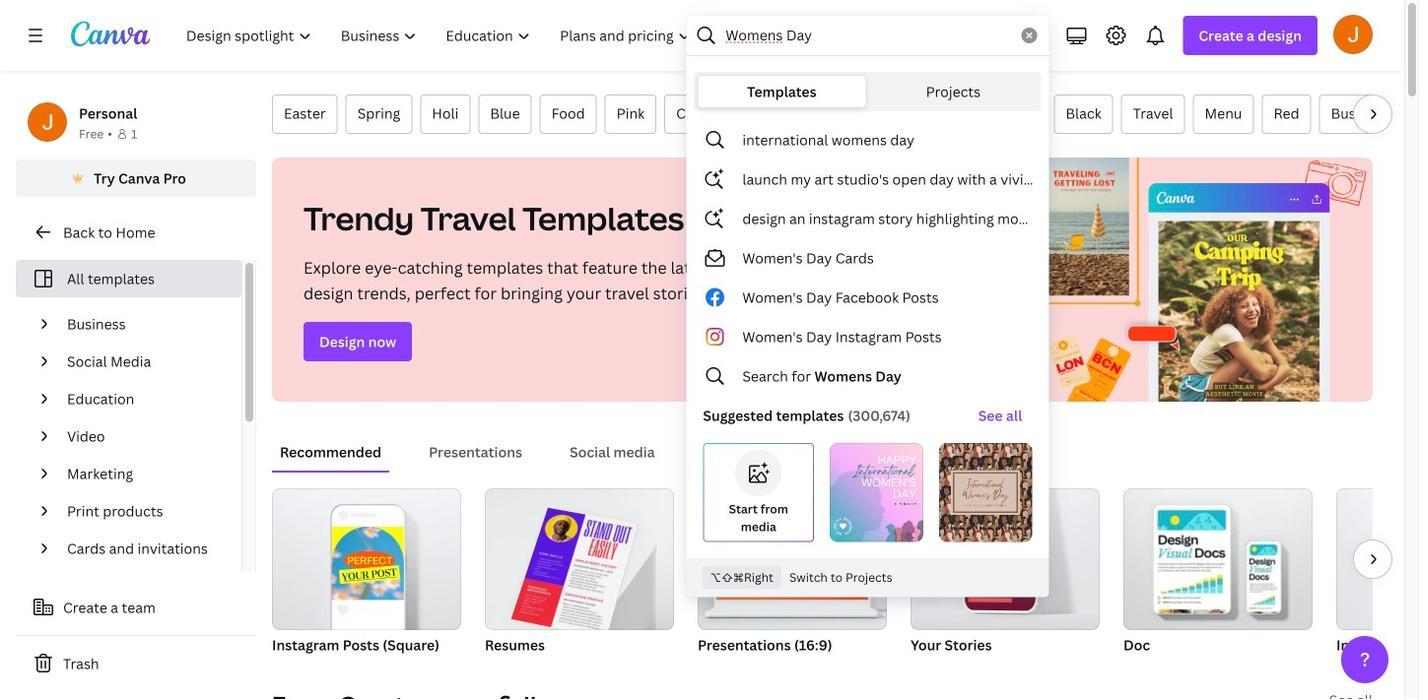 Task type: locate. For each thing, give the bounding box(es) containing it.
instagram story image
[[1337, 489, 1419, 631]]

resume image
[[485, 489, 674, 631], [511, 508, 638, 639]]

1 horizontal spatial customize this template image
[[939, 444, 1032, 543]]

list box
[[687, 120, 1048, 551]]

Search search field
[[726, 17, 1010, 54]]

instagram post (square) image
[[272, 489, 461, 631], [332, 527, 404, 601]]

your story image
[[965, 477, 1040, 612], [911, 489, 1100, 631]]

jeremy miller image
[[1334, 15, 1373, 54]]

0 horizontal spatial customize this template image
[[830, 444, 923, 543]]

customize this template image
[[830, 444, 923, 543], [939, 444, 1032, 543]]

doc image
[[1124, 489, 1313, 631], [1124, 489, 1313, 631]]

None search field
[[686, 16, 1049, 598]]

presentation (16:9) image
[[698, 489, 887, 631], [717, 516, 869, 600]]



Task type: describe. For each thing, give the bounding box(es) containing it.
top level navigation element
[[173, 16, 765, 55]]

1 customize this template image from the left
[[830, 444, 923, 543]]

trendy travel templates image
[[1006, 158, 1373, 402]]

2 customize this template image from the left
[[939, 444, 1032, 543]]



Task type: vqa. For each thing, say whether or not it's contained in the screenshot.
Animated Social Media
no



